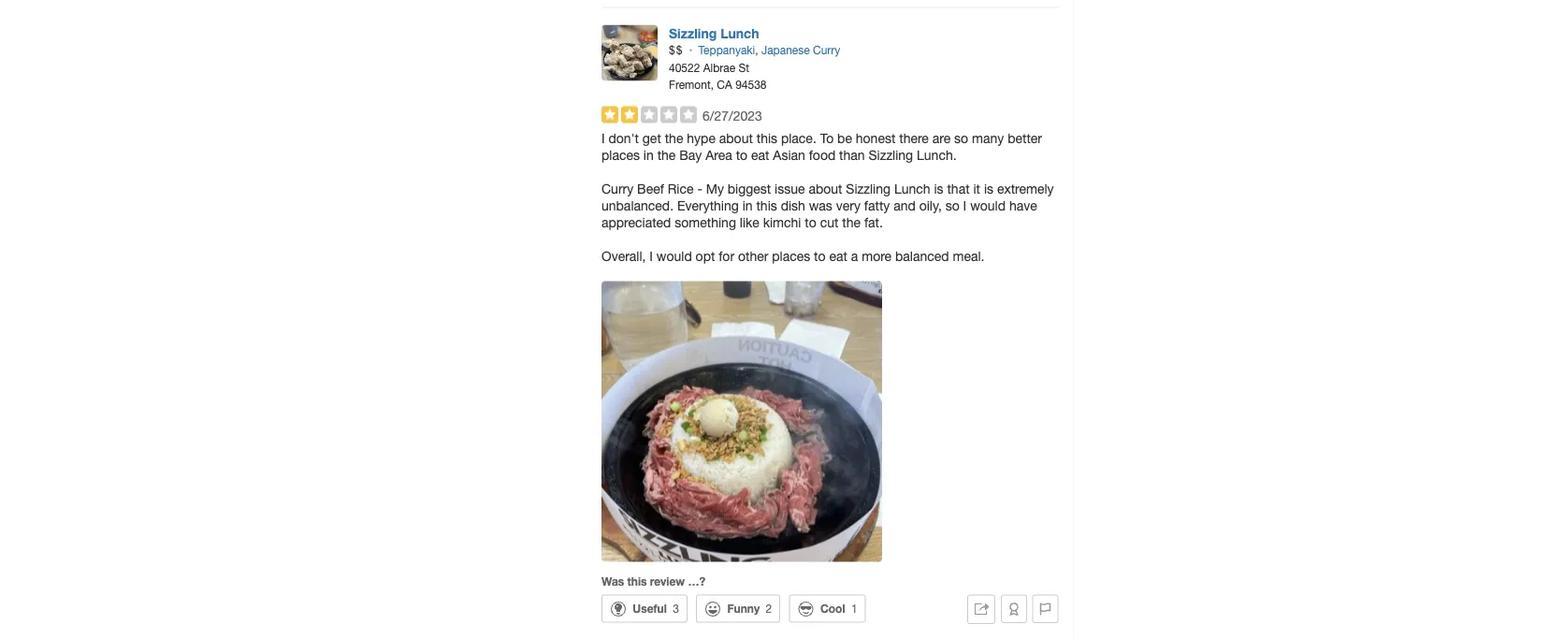Task type: locate. For each thing, give the bounding box(es) containing it.
beef
[[637, 181, 664, 196]]

to right 'area'
[[736, 147, 748, 163]]

0 vertical spatial curry
[[813, 44, 841, 57]]

1 horizontal spatial about
[[809, 181, 843, 196]]

1 vertical spatial to
[[805, 214, 817, 230]]

would left the opt
[[657, 248, 692, 264]]

0 horizontal spatial eat
[[751, 147, 770, 163]]

about inside i don't get the hype about this place. to be honest there are so many better places in the bay area to eat asian food than sizzling lunch.
[[719, 130, 753, 146]]

0 horizontal spatial curry
[[602, 181, 634, 196]]

0 horizontal spatial i
[[602, 130, 605, 146]]

honest
[[856, 130, 896, 146]]

curry right the japanese on the top of the page
[[813, 44, 841, 57]]

is right it
[[984, 181, 994, 196]]

in down 'get'
[[644, 147, 654, 163]]

japanese curry link
[[762, 44, 841, 57]]

lunch up teppanyaki link
[[721, 25, 759, 41]]

curry
[[813, 44, 841, 57], [602, 181, 634, 196]]

2.0 star rating image
[[602, 106, 697, 123]]

1 vertical spatial in
[[743, 198, 753, 213]]

0 vertical spatial about
[[719, 130, 753, 146]]

i right the overall,
[[650, 248, 653, 264]]

i left the don't
[[602, 130, 605, 146]]

oily,
[[920, 198, 942, 213]]

in for places
[[644, 147, 654, 163]]

,
[[755, 44, 758, 57]]

1 vertical spatial i
[[963, 198, 967, 213]]

would down it
[[970, 198, 1006, 213]]

japanese
[[762, 44, 810, 57]]

better
[[1008, 130, 1042, 146]]

1 vertical spatial would
[[657, 248, 692, 264]]

hype
[[687, 130, 716, 146]]

1 horizontal spatial would
[[970, 198, 1006, 213]]

about
[[719, 130, 753, 146], [809, 181, 843, 196]]

very
[[836, 198, 861, 213]]

so right are
[[955, 130, 969, 146]]

6/27/2023
[[703, 108, 762, 123]]

this up kimchi
[[756, 198, 777, 213]]

1 horizontal spatial places
[[772, 248, 811, 264]]

fremont,
[[669, 78, 714, 91]]

lunch up and
[[894, 181, 931, 196]]

lunch
[[721, 25, 759, 41], [894, 181, 931, 196]]

to
[[736, 147, 748, 163], [805, 214, 817, 230], [814, 248, 826, 264]]

places inside i don't get the hype about this place. to be honest there are so many better places in the bay area to eat asian food than sizzling lunch.
[[602, 147, 640, 163]]

so down the that
[[946, 198, 960, 213]]

sizzling inside i don't get the hype about this place. to be honest there are so many better places in the bay area to eat asian food than sizzling lunch.
[[869, 147, 913, 163]]

cool 1
[[821, 602, 858, 615]]

don't
[[609, 130, 639, 146]]

0 horizontal spatial would
[[657, 248, 692, 264]]

this right was
[[627, 575, 647, 588]]

sizzling lunch image
[[602, 25, 658, 81]]

would
[[970, 198, 1006, 213], [657, 248, 692, 264]]

1 horizontal spatial lunch
[[894, 181, 931, 196]]

is up 'oily,'
[[934, 181, 944, 196]]

2 vertical spatial sizzling
[[846, 181, 891, 196]]

a
[[851, 248, 858, 264]]

1 vertical spatial sizzling
[[869, 147, 913, 163]]

so
[[955, 130, 969, 146], [946, 198, 960, 213]]

0 vertical spatial sizzling
[[669, 25, 717, 41]]

teppanyaki
[[699, 44, 755, 57]]

the
[[665, 130, 683, 146], [657, 147, 676, 163], [842, 214, 861, 230]]

1 horizontal spatial i
[[650, 248, 653, 264]]

sizzling lunch
[[669, 25, 759, 41]]

0 vertical spatial the
[[665, 130, 683, 146]]

0 vertical spatial this
[[757, 130, 778, 146]]

places down kimchi
[[772, 248, 811, 264]]

albrae
[[703, 61, 736, 75]]

the down the very
[[842, 214, 861, 230]]

lunch inside curry beef rice - my biggest issue about sizzling lunch is that it is extremely unbalanced. everything in this dish was very fatty and oily, so i would have appreciated something like kimchi to cut the fat.
[[894, 181, 931, 196]]

in
[[644, 147, 654, 163], [743, 198, 753, 213]]

about up was
[[809, 181, 843, 196]]

review
[[650, 575, 685, 588]]

curry inside curry beef rice - my biggest issue about sizzling lunch is that it is extremely unbalanced. everything in this dish was very fatty and oily, so i would have appreciated something like kimchi to cut the fat.
[[602, 181, 634, 196]]

extremely
[[997, 181, 1054, 196]]

1 vertical spatial about
[[809, 181, 843, 196]]

0 vertical spatial lunch
[[721, 25, 759, 41]]

sizzling down honest
[[869, 147, 913, 163]]

2 vertical spatial i
[[650, 248, 653, 264]]

0 vertical spatial to
[[736, 147, 748, 163]]

photo of sizzling lunch - fremont, ca, united states image
[[602, 281, 882, 562]]

to inside curry beef rice - my biggest issue about sizzling lunch is that it is extremely unbalanced. everything in this dish was very fatty and oily, so i would have appreciated something like kimchi to cut the fat.
[[805, 214, 817, 230]]

2 vertical spatial to
[[814, 248, 826, 264]]

in down biggest in the left top of the page
[[743, 198, 753, 213]]

curry beef rice - my biggest issue about sizzling lunch is that it is extremely unbalanced. everything in this dish was very fatty and oily, so i would have appreciated something like kimchi to cut the fat.
[[602, 181, 1054, 230]]

2 horizontal spatial i
[[963, 198, 967, 213]]

the inside curry beef rice - my biggest issue about sizzling lunch is that it is extremely unbalanced. everything in this dish was very fatty and oily, so i would have appreciated something like kimchi to cut the fat.
[[842, 214, 861, 230]]

this
[[757, 130, 778, 146], [756, 198, 777, 213], [627, 575, 647, 588]]

like
[[740, 214, 760, 230]]

fatty
[[864, 198, 890, 213]]

overall,
[[602, 248, 646, 264]]

in inside curry beef rice - my biggest issue about sizzling lunch is that it is extremely unbalanced. everything in this dish was very fatty and oily, so i would have appreciated something like kimchi to cut the fat.
[[743, 198, 753, 213]]

0 vertical spatial would
[[970, 198, 1006, 213]]

meal.
[[953, 248, 985, 264]]

0 horizontal spatial places
[[602, 147, 640, 163]]

sizzling inside curry beef rice - my biggest issue about sizzling lunch is that it is extremely unbalanced. everything in this dish was very fatty and oily, so i would have appreciated something like kimchi to cut the fat.
[[846, 181, 891, 196]]

0 vertical spatial so
[[955, 130, 969, 146]]

2
[[766, 602, 772, 615]]

eat left a
[[829, 248, 848, 264]]

places
[[602, 147, 640, 163], [772, 248, 811, 264]]

opt
[[696, 248, 715, 264]]

0 horizontal spatial is
[[934, 181, 944, 196]]

eat
[[751, 147, 770, 163], [829, 248, 848, 264]]

about down 6/27/2023
[[719, 130, 753, 146]]

in for everything
[[743, 198, 753, 213]]

i inside curry beef rice - my biggest issue about sizzling lunch is that it is extremely unbalanced. everything in this dish was very fatty and oily, so i would have appreciated something like kimchi to cut the fat.
[[963, 198, 967, 213]]

sizzling up fatty
[[846, 181, 891, 196]]

i
[[602, 130, 605, 146], [963, 198, 967, 213], [650, 248, 653, 264]]

2 vertical spatial the
[[842, 214, 861, 230]]

be
[[838, 130, 852, 146]]

0 vertical spatial places
[[602, 147, 640, 163]]

0 vertical spatial in
[[644, 147, 654, 163]]

biggest
[[728, 181, 771, 196]]

i inside i don't get the hype about this place. to be honest there are so many better places in the bay area to eat asian food than sizzling lunch.
[[602, 130, 605, 146]]

1 vertical spatial this
[[756, 198, 777, 213]]

1 vertical spatial the
[[657, 147, 676, 163]]

than
[[839, 147, 865, 163]]

40522
[[669, 61, 700, 75]]

to inside i don't get the hype about this place. to be honest there are so many better places in the bay area to eat asian food than sizzling lunch.
[[736, 147, 748, 163]]

eat inside i don't get the hype about this place. to be honest there are so many better places in the bay area to eat asian food than sizzling lunch.
[[751, 147, 770, 163]]

2 vertical spatial this
[[627, 575, 647, 588]]

asian
[[773, 147, 805, 163]]

kimchi
[[763, 214, 801, 230]]

sizzling up the $$
[[669, 25, 717, 41]]

lunch.
[[917, 147, 957, 163]]

st
[[739, 61, 750, 75]]

i don't get the hype about this place. to be honest there are so many better places in the bay area to eat asian food than sizzling lunch.
[[602, 130, 1042, 163]]

1 vertical spatial so
[[946, 198, 960, 213]]

get
[[643, 130, 661, 146]]

in inside i don't get the hype about this place. to be honest there are so many better places in the bay area to eat asian food than sizzling lunch.
[[644, 147, 654, 163]]

0 horizontal spatial in
[[644, 147, 654, 163]]

eat left asian
[[751, 147, 770, 163]]

the right 'get'
[[665, 130, 683, 146]]

other
[[738, 248, 769, 264]]

0 vertical spatial i
[[602, 130, 605, 146]]

sizzling
[[669, 25, 717, 41], [869, 147, 913, 163], [846, 181, 891, 196]]

1 vertical spatial places
[[772, 248, 811, 264]]

2 is from the left
[[984, 181, 994, 196]]

1 horizontal spatial is
[[984, 181, 994, 196]]

$$
[[669, 44, 683, 57]]

1 vertical spatial curry
[[602, 181, 634, 196]]

to left cut
[[805, 214, 817, 230]]

would inside curry beef rice - my biggest issue about sizzling lunch is that it is extremely unbalanced. everything in this dish was very fatty and oily, so i would have appreciated something like kimchi to cut the fat.
[[970, 198, 1006, 213]]

1 horizontal spatial eat
[[829, 248, 848, 264]]

0 vertical spatial eat
[[751, 147, 770, 163]]

the down 'get'
[[657, 147, 676, 163]]

is
[[934, 181, 944, 196], [984, 181, 994, 196]]

to left a
[[814, 248, 826, 264]]

1 horizontal spatial in
[[743, 198, 753, 213]]

1 is from the left
[[934, 181, 944, 196]]

0 horizontal spatial lunch
[[721, 25, 759, 41]]

places down the don't
[[602, 147, 640, 163]]

dish
[[781, 198, 806, 213]]

to
[[820, 130, 834, 146]]

1 vertical spatial lunch
[[894, 181, 931, 196]]

this up asian
[[757, 130, 778, 146]]

0 horizontal spatial about
[[719, 130, 753, 146]]

i down the that
[[963, 198, 967, 213]]

curry up unbalanced.
[[602, 181, 634, 196]]

bay
[[680, 147, 702, 163]]



Task type: vqa. For each thing, say whether or not it's contained in the screenshot.
bottom this
yes



Task type: describe. For each thing, give the bounding box(es) containing it.
more
[[862, 248, 892, 264]]

have
[[1010, 198, 1037, 213]]

1
[[851, 602, 858, 615]]

many
[[972, 130, 1004, 146]]

rice
[[668, 181, 694, 196]]

that
[[947, 181, 970, 196]]

issue
[[775, 181, 805, 196]]

ca
[[717, 78, 732, 91]]

1 horizontal spatial curry
[[813, 44, 841, 57]]

94538
[[736, 78, 767, 91]]

was
[[602, 575, 624, 588]]

sizzling lunch link
[[669, 25, 759, 41]]

cool
[[821, 602, 845, 615]]

overall, i would opt for other places to eat a more balanced meal.
[[602, 248, 985, 264]]

about inside curry beef rice - my biggest issue about sizzling lunch is that it is extremely unbalanced. everything in this dish was very fatty and oily, so i would have appreciated something like kimchi to cut the fat.
[[809, 181, 843, 196]]

was this review …?
[[602, 575, 706, 588]]

1 vertical spatial eat
[[829, 248, 848, 264]]

area
[[706, 147, 732, 163]]

are
[[933, 130, 951, 146]]

useful
[[633, 602, 667, 615]]

food
[[809, 147, 836, 163]]

for
[[719, 248, 735, 264]]

there
[[899, 130, 929, 146]]

this inside i don't get the hype about this place. to be honest there are so many better places in the bay area to eat asian food than sizzling lunch.
[[757, 130, 778, 146]]

teppanyaki , japanese curry
[[699, 44, 841, 57]]

appreciated
[[602, 214, 671, 230]]

place.
[[781, 130, 817, 146]]

-
[[697, 181, 703, 196]]

so inside i don't get the hype about this place. to be honest there are so many better places in the bay area to eat asian food than sizzling lunch.
[[955, 130, 969, 146]]

40522 albrae st fremont, ca 94538
[[669, 61, 767, 91]]

something
[[675, 214, 736, 230]]

useful 3
[[633, 602, 679, 615]]

cut
[[820, 214, 839, 230]]

so inside curry beef rice - my biggest issue about sizzling lunch is that it is extremely unbalanced. everything in this dish was very fatty and oily, so i would have appreciated something like kimchi to cut the fat.
[[946, 198, 960, 213]]

3
[[673, 602, 679, 615]]

was
[[809, 198, 833, 213]]

everything
[[677, 198, 739, 213]]

fat.
[[864, 214, 883, 230]]

funny
[[728, 602, 760, 615]]

balanced
[[895, 248, 949, 264]]

and
[[894, 198, 916, 213]]

…?
[[688, 575, 706, 588]]

funny 2
[[728, 602, 772, 615]]

this inside curry beef rice - my biggest issue about sizzling lunch is that it is extremely unbalanced. everything in this dish was very fatty and oily, so i would have appreciated something like kimchi to cut the fat.
[[756, 198, 777, 213]]

it
[[974, 181, 981, 196]]

teppanyaki link
[[699, 44, 755, 57]]

unbalanced.
[[602, 198, 674, 213]]

my
[[706, 181, 724, 196]]



